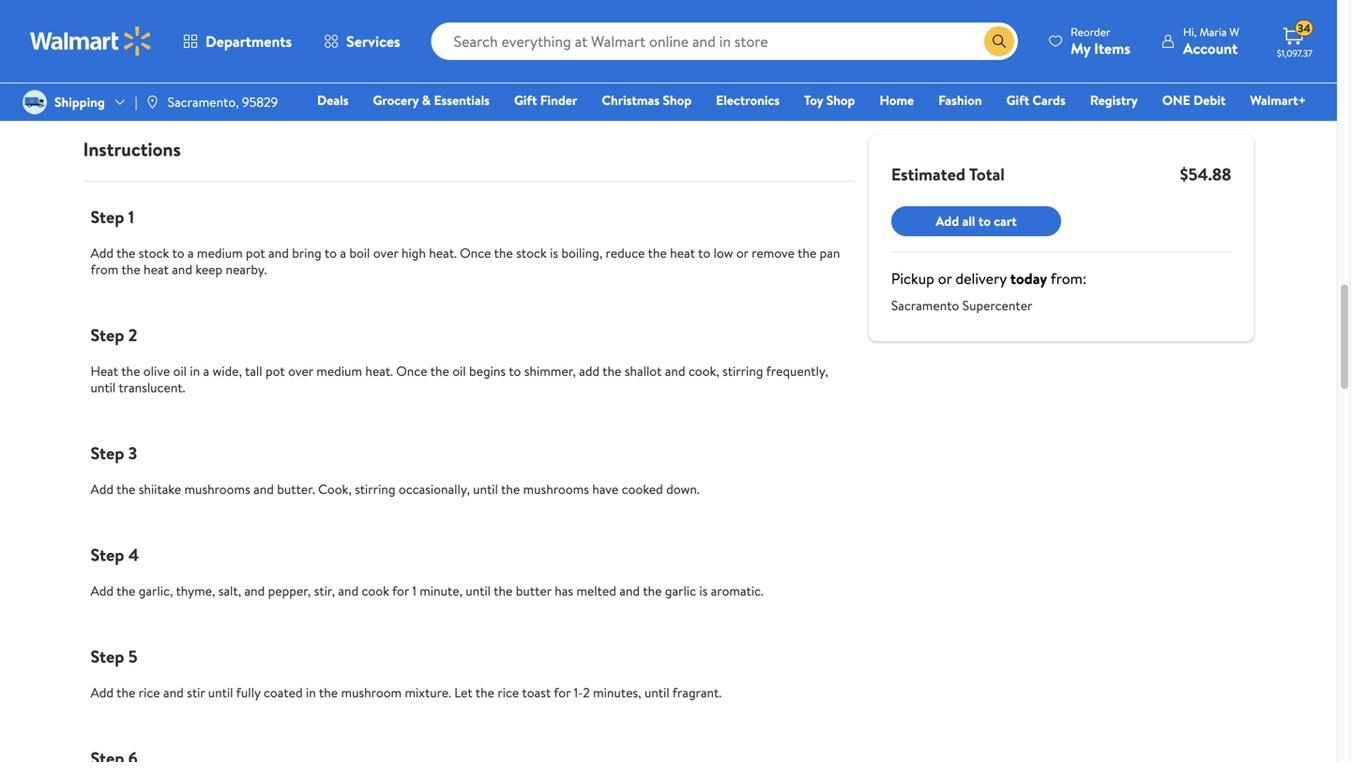 Task type: vqa. For each thing, say whether or not it's contained in the screenshot.
Monroe
no



Task type: locate. For each thing, give the bounding box(es) containing it.
to inside "button"
[[979, 212, 991, 230]]

have
[[592, 480, 619, 499]]

for left serving
[[269, 23, 286, 41]]

a left wide,
[[203, 362, 209, 380]]

cook
[[362, 582, 389, 600]]

the left begins
[[430, 362, 449, 380]]

parsley,
[[223, 23, 266, 41]]

0 horizontal spatial stock
[[139, 244, 169, 262]]

0 horizontal spatial rice
[[139, 684, 160, 702]]

1 horizontal spatial gift
[[1006, 91, 1029, 109]]

is left boiling,
[[550, 244, 558, 262]]

for right 'cook'
[[392, 582, 409, 600]]

stock left boiling,
[[516, 244, 547, 262]]

1 vertical spatial heat.
[[365, 362, 393, 380]]

0 horizontal spatial in
[[190, 362, 200, 380]]

or right low
[[736, 244, 749, 262]]

oil right "olive"
[[173, 362, 187, 380]]

heat left low
[[670, 244, 695, 262]]

1 left the minute,
[[412, 582, 416, 600]]

0 vertical spatial 1
[[773, 14, 777, 32]]

1 horizontal spatial for
[[392, 582, 409, 600]]

until
[[91, 378, 116, 397], [473, 480, 498, 499], [466, 582, 491, 600], [208, 684, 233, 702], [644, 684, 670, 702]]

and
[[268, 244, 289, 262], [172, 260, 192, 279], [665, 362, 685, 380], [253, 480, 274, 499], [244, 582, 265, 600], [338, 582, 359, 600], [620, 582, 640, 600], [163, 684, 184, 702]]

the left pan
[[798, 244, 817, 262]]

stir,
[[314, 582, 335, 600]]

a
[[188, 244, 194, 262], [340, 244, 346, 262], [203, 362, 209, 380]]

add down step 5
[[91, 684, 114, 702]]

step for step 5
[[91, 645, 124, 669]]

debit
[[1194, 91, 1226, 109]]

1 stock from the left
[[139, 244, 169, 262]]

shimmer,
[[524, 362, 576, 380]]

a inside heat the olive oil in a wide, tall pot over medium heat. once the oil begins to shimmer, add the shallot and cook, stirring frequently, until translucent.
[[203, 362, 209, 380]]

salt,
[[218, 582, 241, 600]]

0 vertical spatial or
[[736, 244, 749, 262]]

and left keep
[[172, 260, 192, 279]]

Walmart Site-Wide search field
[[431, 23, 1018, 60]]

the left garlic
[[643, 582, 662, 600]]

christmas shop link
[[593, 90, 700, 110]]

to left low
[[698, 244, 710, 262]]

1 horizontal spatial medium
[[316, 362, 362, 380]]

1 horizontal spatial 1
[[412, 582, 416, 600]]

gift for gift finder
[[514, 91, 537, 109]]

the right reduce on the left of page
[[648, 244, 667, 262]]

0 horizontal spatial or
[[736, 244, 749, 262]]

gift inside "link"
[[1006, 91, 1029, 109]]

1 vertical spatial over
[[288, 362, 313, 380]]

2 stock from the left
[[516, 244, 547, 262]]

2 left minutes,
[[583, 684, 590, 702]]

0 horizontal spatial once
[[396, 362, 427, 380]]

shop right christmas
[[663, 91, 692, 109]]

add all to cart button
[[891, 206, 1061, 236]]

until inside heat the olive oil in a wide, tall pot over medium heat. once the oil begins to shimmer, add the shallot and cook, stirring frequently, until translucent.
[[91, 378, 116, 397]]

0 vertical spatial for
[[269, 23, 286, 41]]

once left begins
[[396, 362, 427, 380]]

0 horizontal spatial mushrooms
[[184, 480, 250, 499]]

pot
[[246, 244, 265, 262], [266, 362, 285, 380]]

 image
[[145, 95, 160, 110]]

step for step 4
[[91, 544, 124, 567]]

0 horizontal spatial gift
[[514, 91, 537, 109]]

butter.
[[277, 480, 315, 499]]

fresh italian parsley bunch, each image
[[83, 1, 124, 42]]

and left butter.
[[253, 480, 274, 499]]

is right garlic
[[699, 582, 708, 600]]

all
[[962, 212, 975, 230]]

over right boil on the top left
[[373, 244, 398, 262]]

for left 1-
[[554, 684, 571, 702]]

to right begins
[[509, 362, 521, 380]]

sacramento,
[[168, 93, 239, 111]]

mushrooms left have
[[523, 480, 589, 499]]

2 horizontal spatial for
[[554, 684, 571, 702]]

add for step 5
[[91, 684, 114, 702]]

1 horizontal spatial over
[[373, 244, 398, 262]]

5 step from the top
[[91, 645, 124, 669]]

1 vertical spatial pot
[[266, 362, 285, 380]]

step up heat
[[91, 324, 124, 347]]

add inside add the stock to a medium pot and bring to a boil over high heat. once the stock is boiling, reduce the heat to low or remove the pan from the heat and keep nearby.
[[91, 244, 114, 262]]

add inside "button"
[[936, 212, 959, 230]]

serving
[[289, 23, 330, 41]]

gift inside 'link'
[[514, 91, 537, 109]]

in inside heat the olive oil in a wide, tall pot over medium heat. once the oil begins to shimmer, add the shallot and cook, stirring frequently, until translucent.
[[190, 362, 200, 380]]

1 horizontal spatial or
[[938, 268, 952, 289]]

for
[[269, 23, 286, 41], [392, 582, 409, 600], [554, 684, 571, 702]]

0 horizontal spatial over
[[288, 362, 313, 380]]

once
[[460, 244, 491, 262], [396, 362, 427, 380]]

0 vertical spatial once
[[460, 244, 491, 262]]

oil left begins
[[452, 362, 466, 380]]

0 horizontal spatial is
[[550, 244, 558, 262]]

0 horizontal spatial oil
[[173, 362, 187, 380]]

down.
[[666, 480, 700, 499]]

let
[[454, 684, 473, 702]]

shop inside christmas shop link
[[663, 91, 692, 109]]

0 horizontal spatial heat
[[144, 260, 169, 279]]

step left 3 on the bottom of the page
[[91, 442, 124, 465]]

cook,
[[689, 362, 719, 380]]

1
[[773, 14, 777, 32], [128, 205, 134, 229], [412, 582, 416, 600]]

0 horizontal spatial heat.
[[365, 362, 393, 380]]

1 horizontal spatial stock
[[516, 244, 547, 262]]

 image
[[23, 90, 47, 114]]

has
[[555, 582, 573, 600]]

add down step 3 on the bottom
[[91, 480, 114, 499]]

the left shiitake
[[116, 480, 135, 499]]

finder
[[540, 91, 577, 109]]

1 vertical spatial medium
[[316, 362, 362, 380]]

oil
[[173, 362, 187, 380], [452, 362, 466, 380]]

1 horizontal spatial pot
[[266, 362, 285, 380]]

medium inside add the stock to a medium pot and bring to a boil over high heat. once the stock is boiling, reduce the heat to low or remove the pan from the heat and keep nearby.
[[197, 244, 243, 262]]

garlic
[[665, 582, 696, 600]]

gift left finder
[[514, 91, 537, 109]]

heat.
[[429, 244, 457, 262], [365, 362, 393, 380]]

cook,
[[318, 480, 352, 499]]

1 horizontal spatial heat.
[[429, 244, 457, 262]]

1 vertical spatial 1
[[128, 205, 134, 229]]

95829
[[242, 93, 278, 111]]

gift cards link
[[998, 90, 1074, 110]]

in left wide,
[[190, 362, 200, 380]]

step
[[91, 205, 124, 229], [91, 324, 124, 347], [91, 442, 124, 465], [91, 544, 124, 567], [91, 645, 124, 669]]

cup
[[167, 23, 188, 41]]

1 gift from the left
[[514, 91, 537, 109]]

1 horizontal spatial stirring
[[722, 362, 763, 380]]

or right "pickup"
[[938, 268, 952, 289]]

add down step 4
[[91, 582, 114, 600]]

step left 5
[[91, 645, 124, 669]]

walmart+ link
[[1242, 90, 1315, 110]]

1 shop from the left
[[663, 91, 692, 109]]

wide,
[[212, 362, 242, 380]]

deals link
[[309, 90, 357, 110]]

today
[[1010, 268, 1047, 289]]

0 horizontal spatial shop
[[663, 91, 692, 109]]

1 horizontal spatial rice
[[498, 684, 519, 702]]

add the garlic, thyme, salt, and pepper, stir, and cook for 1 minute, until the butter has melted and the garlic is aromatic.
[[91, 582, 764, 600]]

1 horizontal spatial shop
[[826, 91, 855, 109]]

1-
[[574, 684, 583, 702]]

translucent.
[[119, 378, 185, 397]]

heat. inside add the stock to a medium pot and bring to a boil over high heat. once the stock is boiling, reduce the heat to low or remove the pan from the heat and keep nearby.
[[429, 244, 457, 262]]

1 vertical spatial is
[[699, 582, 708, 600]]

or
[[736, 244, 749, 262], [938, 268, 952, 289]]

once right high
[[460, 244, 491, 262]]

2 gift from the left
[[1006, 91, 1029, 109]]

1 step from the top
[[91, 205, 124, 229]]

stirring
[[722, 362, 763, 380], [355, 480, 396, 499]]

step 5
[[91, 645, 138, 669]]

pickup
[[891, 268, 934, 289]]

over right tall
[[288, 362, 313, 380]]

shop inside toy shop link
[[826, 91, 855, 109]]

1 horizontal spatial mushrooms
[[523, 480, 589, 499]]

pickup or delivery today from: sacramento supercenter
[[891, 268, 1087, 315]]

in right the coated
[[306, 684, 316, 702]]

until left the translucent. on the left
[[91, 378, 116, 397]]

increase quantity fresh italian parsley bunch, each-count, current quantity 1 image
[[808, 16, 823, 31]]

the down step 1
[[116, 244, 135, 262]]

to right all
[[979, 212, 991, 230]]

0 vertical spatial medium
[[197, 244, 243, 262]]

over inside heat the olive oil in a wide, tall pot over medium heat. once the oil begins to shimmer, add the shallot and cook, stirring frequently, until translucent.
[[288, 362, 313, 380]]

0 vertical spatial in
[[190, 362, 200, 380]]

medium left bring
[[197, 244, 243, 262]]

1 horizontal spatial once
[[460, 244, 491, 262]]

1 vertical spatial stirring
[[355, 480, 396, 499]]

0 vertical spatial is
[[550, 244, 558, 262]]

heat right from
[[144, 260, 169, 279]]

high
[[402, 244, 426, 262]]

a left keep
[[188, 244, 194, 262]]

2 oil from the left
[[452, 362, 466, 380]]

1 down instructions
[[128, 205, 134, 229]]

toy shop link
[[796, 90, 864, 110]]

cooked
[[622, 480, 663, 499]]

occasionally,
[[399, 480, 470, 499]]

1/4
[[147, 23, 164, 41]]

pot right tall
[[266, 362, 285, 380]]

the down 5
[[116, 684, 135, 702]]

and left cook,
[[665, 362, 685, 380]]

is inside add the stock to a medium pot and bring to a boil over high heat. once the stock is boiling, reduce the heat to low or remove the pan from the heat and keep nearby.
[[550, 244, 558, 262]]

1 horizontal spatial in
[[306, 684, 316, 702]]

gift for gift cards
[[1006, 91, 1029, 109]]

delivery
[[956, 268, 1007, 289]]

a left boil on the top left
[[340, 244, 346, 262]]

the right let
[[476, 684, 494, 702]]

step up from
[[91, 205, 124, 229]]

add left all
[[936, 212, 959, 230]]

medium right tall
[[316, 362, 362, 380]]

add for step 4
[[91, 582, 114, 600]]

1 horizontal spatial 2
[[583, 684, 590, 702]]

pepper,
[[268, 582, 311, 600]]

$0.98
[[547, 14, 578, 32]]

0 horizontal spatial pot
[[246, 244, 265, 262]]

0 horizontal spatial medium
[[197, 244, 243, 262]]

0 vertical spatial pot
[[246, 244, 265, 262]]

pot right keep
[[246, 244, 265, 262]]

step for step 1
[[91, 205, 124, 229]]

tall
[[245, 362, 262, 380]]

fully
[[236, 684, 261, 702]]

over
[[373, 244, 398, 262], [288, 362, 313, 380]]

instructions
[[83, 136, 181, 162]]

0 horizontal spatial 1
[[128, 205, 134, 229]]

1 vertical spatial for
[[392, 582, 409, 600]]

and right salt,
[[244, 582, 265, 600]]

1 horizontal spatial oil
[[452, 362, 466, 380]]

shop for toy shop
[[826, 91, 855, 109]]

gift cards
[[1006, 91, 1066, 109]]

fresh
[[190, 23, 220, 41]]

0 vertical spatial stirring
[[722, 362, 763, 380]]

from:
[[1051, 268, 1087, 289]]

stock right from
[[139, 244, 169, 262]]

account
[[1183, 38, 1238, 59]]

w
[[1230, 24, 1239, 40]]

grocery & essentials
[[373, 91, 490, 109]]

to inside heat the olive oil in a wide, tall pot over medium heat. once the oil begins to shimmer, add the shallot and cook, stirring frequently, until translucent.
[[509, 362, 521, 380]]

1 vertical spatial in
[[306, 684, 316, 702]]

to
[[979, 212, 991, 230], [172, 244, 184, 262], [325, 244, 337, 262], [698, 244, 710, 262], [509, 362, 521, 380]]

3 step from the top
[[91, 442, 124, 465]]

walmart image
[[30, 26, 152, 56]]

stock
[[139, 244, 169, 262], [516, 244, 547, 262]]

one debit link
[[1154, 90, 1234, 110]]

2 step from the top
[[91, 324, 124, 347]]

mushrooms right shiitake
[[184, 480, 250, 499]]

4 step from the top
[[91, 544, 124, 567]]

shop right the toy
[[826, 91, 855, 109]]

electronics
[[716, 91, 780, 109]]

1 right decrease quantity fresh italian parsley bunch, each-count, current quantity 1 icon at the right of the page
[[773, 14, 777, 32]]

1 vertical spatial once
[[396, 362, 427, 380]]

gift left cards
[[1006, 91, 1029, 109]]

1 vertical spatial or
[[938, 268, 952, 289]]

2 shop from the left
[[826, 91, 855, 109]]

step left 4
[[91, 544, 124, 567]]

estimated
[[891, 163, 966, 186]]

0 vertical spatial heat.
[[429, 244, 457, 262]]

until right minutes,
[[644, 684, 670, 702]]

add down step 1
[[91, 244, 114, 262]]

the
[[116, 244, 135, 262], [494, 244, 513, 262], [648, 244, 667, 262], [798, 244, 817, 262], [121, 260, 140, 279], [121, 362, 140, 380], [430, 362, 449, 380], [603, 362, 622, 380], [116, 480, 135, 499], [501, 480, 520, 499], [116, 582, 135, 600], [494, 582, 513, 600], [643, 582, 662, 600], [116, 684, 135, 702], [319, 684, 338, 702], [476, 684, 494, 702]]

0 vertical spatial over
[[373, 244, 398, 262]]

and inside heat the olive oil in a wide, tall pot over medium heat. once the oil begins to shimmer, add the shallot and cook, stirring frequently, until translucent.
[[665, 362, 685, 380]]

step for step 2
[[91, 324, 124, 347]]

rice left stir in the left bottom of the page
[[139, 684, 160, 702]]

boiling,
[[561, 244, 603, 262]]

rice left toast at the bottom left of the page
[[498, 684, 519, 702]]

2 up the translucent. on the left
[[128, 324, 137, 347]]

1 horizontal spatial a
[[203, 362, 209, 380]]

0 horizontal spatial 2
[[128, 324, 137, 347]]

the left butter
[[494, 582, 513, 600]]



Task type: describe. For each thing, give the bounding box(es) containing it.
toast
[[522, 684, 551, 702]]

the left "olive"
[[121, 362, 140, 380]]

and right melted
[[620, 582, 640, 600]]

2 horizontal spatial a
[[340, 244, 346, 262]]

heat the olive oil in a wide, tall pot over medium heat. once the oil begins to shimmer, add the shallot and cook, stirring frequently, until translucent.
[[91, 362, 828, 397]]

to right bring
[[325, 244, 337, 262]]

add the stock to a medium pot and bring to a boil over high heat. once the stock is boiling, reduce the heat to low or remove the pan from the heat and keep nearby.
[[91, 244, 840, 279]]

hi,
[[1183, 24, 1197, 40]]

1 horizontal spatial heat
[[670, 244, 695, 262]]

$1,097.37
[[1277, 47, 1313, 60]]

coated
[[264, 684, 303, 702]]

from
[[91, 260, 119, 279]]

deals
[[317, 91, 349, 109]]

shipping
[[54, 93, 105, 111]]

decrease quantity fresh italian parsley bunch, each-count, current quantity 1 image
[[727, 16, 742, 31]]

pan
[[820, 244, 840, 262]]

one debit
[[1162, 91, 1226, 109]]

cards
[[1033, 91, 1066, 109]]

reorder my items
[[1071, 24, 1131, 59]]

the left garlic,
[[116, 582, 135, 600]]

low
[[714, 244, 733, 262]]

once inside add the stock to a medium pot and bring to a boil over high heat. once the stock is boiling, reduce the heat to low or remove the pan from the heat and keep nearby.
[[460, 244, 491, 262]]

shiitake
[[139, 480, 181, 499]]

items
[[1094, 38, 1131, 59]]

until right the occasionally,
[[473, 480, 498, 499]]

or inside pickup or delivery today from: sacramento supercenter
[[938, 268, 952, 289]]

2 vertical spatial for
[[554, 684, 571, 702]]

5
[[128, 645, 138, 669]]

toy shop
[[804, 91, 855, 109]]

to left keep
[[172, 244, 184, 262]]

3
[[128, 442, 137, 465]]

heat
[[91, 362, 118, 380]]

the right the occasionally,
[[501, 480, 520, 499]]

one
[[1162, 91, 1190, 109]]

1 vertical spatial 2
[[583, 684, 590, 702]]

frequently,
[[766, 362, 828, 380]]

over inside add the stock to a medium pot and bring to a boil over high heat. once the stock is boiling, reduce the heat to low or remove the pan from the heat and keep nearby.
[[373, 244, 398, 262]]

my
[[1071, 38, 1091, 59]]

the right add
[[603, 362, 622, 380]]

electronics link
[[708, 90, 788, 110]]

|
[[135, 93, 138, 111]]

hi, maria w account
[[1183, 24, 1239, 59]]

mushroom
[[341, 684, 402, 702]]

home
[[880, 91, 914, 109]]

search icon image
[[992, 34, 1007, 49]]

the left boiling,
[[494, 244, 513, 262]]

reorder
[[1071, 24, 1111, 40]]

once inside heat the olive oil in a wide, tall pot over medium heat. once the oil begins to shimmer, add the shallot and cook, stirring frequently, until translucent.
[[396, 362, 427, 380]]

1/4 cup fresh parsley, for serving
[[147, 23, 330, 41]]

$54.88
[[1180, 163, 1232, 186]]

keep
[[196, 260, 223, 279]]

1 mushrooms from the left
[[184, 480, 250, 499]]

garlic,
[[139, 582, 173, 600]]

34
[[1298, 20, 1311, 36]]

2 horizontal spatial 1
[[773, 14, 777, 32]]

add for step 1
[[91, 244, 114, 262]]

fragrant.
[[672, 684, 722, 702]]

fashion link
[[930, 90, 990, 110]]

stirring inside heat the olive oil in a wide, tall pot over medium heat. once the oil begins to shimmer, add the shallot and cook, stirring frequently, until translucent.
[[722, 362, 763, 380]]

total
[[969, 163, 1005, 186]]

sacramento, 95829
[[168, 93, 278, 111]]

registry link
[[1082, 90, 1146, 110]]

Search search field
[[431, 23, 1018, 60]]

or inside add the stock to a medium pot and bring to a boil over high heat. once the stock is boiling, reduce the heat to low or remove the pan from the heat and keep nearby.
[[736, 244, 749, 262]]

and left bring
[[268, 244, 289, 262]]

add all to cart
[[936, 212, 1017, 230]]

minute,
[[420, 582, 463, 600]]

2 mushrooms from the left
[[523, 480, 589, 499]]

add for step 3
[[91, 480, 114, 499]]

gift finder
[[514, 91, 577, 109]]

pot inside heat the olive oil in a wide, tall pot over medium heat. once the oil begins to shimmer, add the shallot and cook, stirring frequently, until translucent.
[[266, 362, 285, 380]]

shop for christmas shop
[[663, 91, 692, 109]]

shallot
[[625, 362, 662, 380]]

departments button
[[167, 19, 308, 64]]

step 3
[[91, 442, 137, 465]]

step for step 3
[[91, 442, 124, 465]]

nearby.
[[226, 260, 267, 279]]

0 vertical spatial 2
[[128, 324, 137, 347]]

stir
[[187, 684, 205, 702]]

begins
[[469, 362, 506, 380]]

heat. inside heat the olive oil in a wide, tall pot over medium heat. once the oil begins to shimmer, add the shallot and cook, stirring frequently, until translucent.
[[365, 362, 393, 380]]

and right stir,
[[338, 582, 359, 600]]

essentials
[[434, 91, 490, 109]]

toy
[[804, 91, 823, 109]]

1 rice from the left
[[139, 684, 160, 702]]

until right stir in the left bottom of the page
[[208, 684, 233, 702]]

home link
[[871, 90, 923, 110]]

christmas
[[602, 91, 660, 109]]

reduce
[[606, 244, 645, 262]]

0 horizontal spatial a
[[188, 244, 194, 262]]

the right from
[[121, 260, 140, 279]]

butter
[[516, 582, 552, 600]]

services
[[346, 31, 400, 52]]

1 horizontal spatial is
[[699, 582, 708, 600]]

replace
[[147, 53, 185, 69]]

walmart+
[[1250, 91, 1306, 109]]

step 1
[[91, 205, 134, 229]]

2 rice from the left
[[498, 684, 519, 702]]

0 horizontal spatial for
[[269, 23, 286, 41]]

medium inside heat the olive oil in a wide, tall pot over medium heat. once the oil begins to shimmer, add the shallot and cook, stirring frequently, until translucent.
[[316, 362, 362, 380]]

0 horizontal spatial stirring
[[355, 480, 396, 499]]

aromatic.
[[711, 582, 764, 600]]

mixture.
[[405, 684, 451, 702]]

boil
[[349, 244, 370, 262]]

and left stir in the left bottom of the page
[[163, 684, 184, 702]]

until right the minute,
[[466, 582, 491, 600]]

qty
[[654, 15, 673, 31]]

minutes,
[[593, 684, 641, 702]]

grocery
[[373, 91, 419, 109]]

add the rice and stir until fully coated in the mushroom mixture. let the rice toast for 1-2 minutes, until fragrant.
[[91, 684, 722, 702]]

needed:
[[676, 15, 715, 31]]

melted
[[576, 582, 616, 600]]

2 vertical spatial 1
[[412, 582, 416, 600]]

pot inside add the stock to a medium pot and bring to a boil over high heat. once the stock is boiling, reduce the heat to low or remove the pan from the heat and keep nearby.
[[246, 244, 265, 262]]

the left 'mushroom'
[[319, 684, 338, 702]]

1 oil from the left
[[173, 362, 187, 380]]

sacramento
[[891, 297, 959, 315]]

bring
[[292, 244, 322, 262]]



